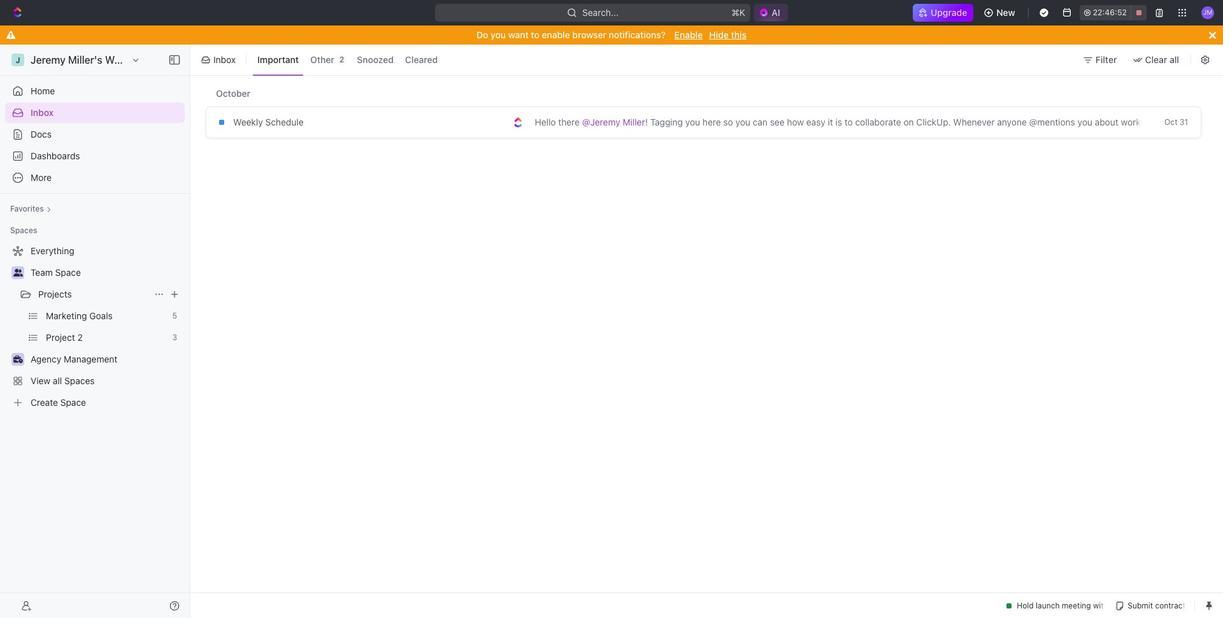 Task type: vqa. For each thing, say whether or not it's contained in the screenshot.
Bob's Workspace, , Element
no



Task type: describe. For each thing, give the bounding box(es) containing it.
sidebar navigation
[[0, 45, 193, 618]]

marketing goals
[[46, 310, 113, 321]]

22:46:52
[[1093, 8, 1127, 17]]

all for clear
[[1170, 54, 1179, 65]]

ai
[[772, 7, 780, 18]]

other
[[310, 54, 334, 65]]

view
[[31, 375, 50, 386]]

tab list containing important
[[250, 42, 445, 78]]

marketing goals link
[[46, 306, 167, 326]]

project
[[46, 332, 75, 343]]

2 for other 2
[[339, 55, 344, 64]]

goals
[[89, 310, 113, 321]]

tree inside sidebar navigation
[[5, 241, 185, 413]]

agency management link
[[31, 349, 182, 370]]

do you want to enable browser notifications? enable hide this
[[477, 29, 747, 40]]

hide
[[709, 29, 729, 40]]

inbox link
[[5, 103, 185, 123]]

upgrade
[[931, 7, 967, 18]]

project 2 link
[[46, 327, 167, 348]]

view all spaces link
[[5, 371, 182, 391]]

spaces inside tree
[[64, 375, 95, 386]]

jm
[[1203, 8, 1213, 16]]

agency
[[31, 354, 61, 364]]

upgrade link
[[913, 4, 974, 22]]

filter
[[1096, 54, 1117, 65]]

cleared
[[405, 54, 438, 65]]

docs
[[31, 129, 52, 140]]

5
[[172, 311, 177, 320]]

new
[[997, 7, 1015, 18]]

create space
[[31, 397, 86, 408]]

everything
[[31, 245, 74, 256]]

browser
[[572, 29, 607, 40]]

docs link
[[5, 124, 185, 145]]

october
[[216, 88, 250, 99]]

all for view
[[53, 375, 62, 386]]

3
[[172, 333, 177, 342]]

team
[[31, 267, 53, 278]]

agency management
[[31, 354, 117, 364]]

clear all button
[[1127, 50, 1187, 70]]

miller's
[[68, 54, 102, 66]]

to
[[531, 29, 540, 40]]

do
[[477, 29, 488, 40]]

filter button
[[1078, 50, 1125, 70]]

management
[[64, 354, 117, 364]]

ai button
[[754, 4, 788, 22]]

projects
[[38, 289, 72, 299]]

more
[[31, 172, 52, 183]]

project 2
[[46, 332, 83, 343]]

workspace
[[105, 54, 158, 66]]

jeremy miller's workspace
[[31, 54, 158, 66]]

oct
[[1165, 117, 1178, 127]]

other 2
[[310, 54, 344, 65]]

you
[[491, 29, 506, 40]]

home
[[31, 85, 55, 96]]

jeremy
[[31, 54, 66, 66]]

snoozed button
[[353, 50, 398, 70]]

snoozed
[[357, 54, 394, 65]]

oct 31
[[1165, 117, 1188, 127]]

create
[[31, 397, 58, 408]]



Task type: locate. For each thing, give the bounding box(es) containing it.
0 vertical spatial all
[[1170, 54, 1179, 65]]

2 inside the other 2
[[339, 55, 344, 64]]

22:46:52 button
[[1080, 5, 1147, 20]]

tab list
[[250, 42, 445, 78]]

business time image
[[13, 356, 23, 363]]

space up projects
[[55, 267, 81, 278]]

1 vertical spatial spaces
[[64, 375, 95, 386]]

space
[[55, 267, 81, 278], [60, 397, 86, 408]]

jeremy miller's workspace, , element
[[11, 54, 24, 66]]

everything link
[[5, 241, 182, 261]]

spaces
[[10, 226, 37, 235], [64, 375, 95, 386]]

schedule
[[265, 117, 304, 127]]

0 horizontal spatial all
[[53, 375, 62, 386]]

dashboards link
[[5, 146, 185, 166]]

all right clear
[[1170, 54, 1179, 65]]

clear all
[[1145, 54, 1179, 65]]

1 vertical spatial 2
[[77, 332, 83, 343]]

all inside sidebar navigation
[[53, 375, 62, 386]]

0 vertical spatial 2
[[339, 55, 344, 64]]

0 vertical spatial space
[[55, 267, 81, 278]]

1 horizontal spatial 2
[[339, 55, 344, 64]]

spaces down favorites
[[10, 226, 37, 235]]

favorites button
[[5, 201, 57, 217]]

this
[[731, 29, 747, 40]]

new button
[[979, 3, 1023, 23]]

important
[[257, 54, 299, 65]]

⌘k
[[732, 7, 746, 18]]

tree
[[5, 241, 185, 413]]

all
[[1170, 54, 1179, 65], [53, 375, 62, 386]]

weekly
[[233, 117, 263, 127]]

inbox inside sidebar navigation
[[31, 107, 54, 118]]

create space link
[[5, 392, 182, 413]]

0 horizontal spatial inbox
[[31, 107, 54, 118]]

important button
[[253, 50, 303, 70]]

2
[[339, 55, 344, 64], [77, 332, 83, 343]]

notifications?
[[609, 29, 666, 40]]

user group image
[[13, 269, 23, 277]]

weekly schedule
[[233, 117, 304, 127]]

space for team space
[[55, 267, 81, 278]]

1 vertical spatial inbox
[[31, 107, 54, 118]]

0 vertical spatial spaces
[[10, 226, 37, 235]]

want
[[508, 29, 529, 40]]

spaces down 'agency management'
[[64, 375, 95, 386]]

0 horizontal spatial spaces
[[10, 226, 37, 235]]

1 horizontal spatial spaces
[[64, 375, 95, 386]]

2 right project
[[77, 332, 83, 343]]

inbox up october
[[213, 54, 236, 65]]

1 horizontal spatial inbox
[[213, 54, 236, 65]]

1 vertical spatial all
[[53, 375, 62, 386]]

jm button
[[1198, 3, 1218, 23]]

clear
[[1145, 54, 1167, 65]]

search...
[[583, 7, 619, 18]]

all right the view
[[53, 375, 62, 386]]

favorites
[[10, 204, 44, 213]]

tree containing everything
[[5, 241, 185, 413]]

space down view all spaces
[[60, 397, 86, 408]]

all inside button
[[1170, 54, 1179, 65]]

j
[[16, 55, 20, 65]]

space for create space
[[60, 397, 86, 408]]

2 inside tree
[[77, 332, 83, 343]]

dashboards
[[31, 150, 80, 161]]

inbox
[[213, 54, 236, 65], [31, 107, 54, 118]]

31
[[1180, 117, 1188, 127]]

0 vertical spatial inbox
[[213, 54, 236, 65]]

projects link
[[38, 284, 149, 305]]

more button
[[5, 168, 185, 188]]

home link
[[5, 81, 185, 101]]

team space link
[[31, 263, 182, 283]]

marketing
[[46, 310, 87, 321]]

1 horizontal spatial all
[[1170, 54, 1179, 65]]

view all spaces
[[31, 375, 95, 386]]

2 right other
[[339, 55, 344, 64]]

enable
[[542, 29, 570, 40]]

enable
[[675, 29, 703, 40]]

2 for project 2
[[77, 332, 83, 343]]

inbox down home
[[31, 107, 54, 118]]

cleared button
[[401, 50, 442, 70]]

team space
[[31, 267, 81, 278]]

1 vertical spatial space
[[60, 397, 86, 408]]

0 horizontal spatial 2
[[77, 332, 83, 343]]



